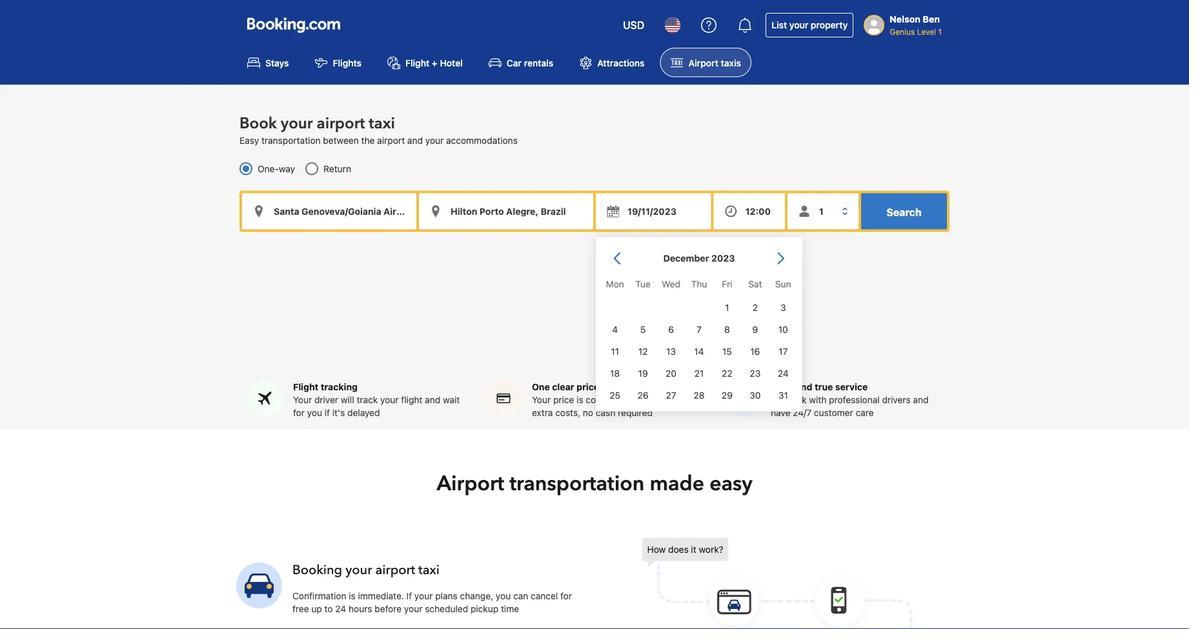 Task type: locate. For each thing, give the bounding box(es) containing it.
13
[[667, 347, 676, 357]]

1 horizontal spatial up
[[631, 395, 642, 405]]

is inside one clear price your price is confirmed up front – no extra costs, no cash required
[[577, 395, 584, 405]]

booking
[[293, 562, 343, 579]]

way
[[279, 163, 295, 174]]

0 horizontal spatial transportation
[[262, 135, 321, 146]]

11
[[611, 347, 620, 357]]

11 button
[[601, 341, 629, 363]]

attractions
[[598, 57, 645, 68]]

2 vertical spatial airport
[[376, 562, 415, 579]]

your
[[293, 395, 312, 405], [532, 395, 551, 405]]

price down clear
[[554, 395, 575, 405]]

–
[[667, 395, 672, 405]]

23 button
[[742, 363, 770, 385]]

24 inside confirmation is immediate. if your plans change, you can cancel for free up to 24 hours before your scheduled pickup time
[[335, 604, 346, 615]]

your right list
[[790, 20, 809, 30]]

up up required
[[631, 395, 642, 405]]

1 horizontal spatial 24
[[778, 368, 789, 379]]

flights
[[333, 57, 362, 68]]

airport right the
[[377, 135, 405, 146]]

price up confirmed on the bottom of the page
[[577, 382, 600, 392]]

0 vertical spatial taxi
[[369, 113, 395, 134]]

your left driver
[[293, 395, 312, 405]]

0 vertical spatial no
[[674, 395, 685, 405]]

7 button
[[686, 319, 714, 341]]

30 button
[[742, 385, 770, 407]]

30
[[750, 390, 761, 401]]

2 your from the left
[[532, 395, 551, 405]]

up inside confirmation is immediate. if your plans change, you can cancel for free up to 24 hours before your scheduled pickup time
[[312, 604, 322, 615]]

24 inside button
[[778, 368, 789, 379]]

1 horizontal spatial your
[[532, 395, 551, 405]]

9
[[753, 325, 759, 335]]

for inside confirmation is immediate. if your plans change, you can cancel for free up to 24 hours before your scheduled pickup time
[[561, 591, 572, 602]]

0 horizontal spatial your
[[293, 395, 312, 405]]

thu
[[692, 279, 708, 289]]

1 inside nelson ben genius level 1
[[939, 27, 943, 36]]

flight
[[401, 395, 423, 405]]

no left cash in the right bottom of the page
[[583, 408, 594, 418]]

search button
[[862, 193, 948, 230]]

1 horizontal spatial for
[[561, 591, 572, 602]]

airport for airport transportation made easy
[[437, 470, 505, 498]]

flight inside flight tracking your driver will track your flight and wait for you if it's delayed
[[293, 382, 319, 392]]

1 horizontal spatial is
[[577, 395, 584, 405]]

24 up tried
[[778, 368, 789, 379]]

taxi up the
[[369, 113, 395, 134]]

0 vertical spatial airport
[[689, 57, 719, 68]]

time
[[501, 604, 519, 615]]

your inside one clear price your price is confirmed up front – no extra costs, no cash required
[[532, 395, 551, 405]]

booking airport taxi image
[[642, 538, 914, 630], [236, 563, 282, 609]]

1 horizontal spatial taxi
[[419, 562, 440, 579]]

flight
[[406, 57, 430, 68], [293, 382, 319, 392]]

21
[[695, 368, 704, 379]]

27
[[666, 390, 677, 401]]

2
[[753, 303, 758, 313]]

1 vertical spatial 1
[[726, 303, 730, 313]]

31 button
[[770, 385, 798, 407]]

14 button
[[686, 341, 714, 363]]

airport up if
[[376, 562, 415, 579]]

property
[[811, 20, 848, 30]]

taxi
[[369, 113, 395, 134], [419, 562, 440, 579]]

0 horizontal spatial for
[[293, 408, 305, 418]]

1 vertical spatial airport
[[437, 470, 505, 498]]

and
[[408, 135, 423, 146], [796, 382, 813, 392], [425, 395, 441, 405], [914, 395, 929, 405]]

0 horizontal spatial flight
[[293, 382, 319, 392]]

and right drivers on the bottom
[[914, 395, 929, 405]]

20
[[666, 368, 677, 379]]

airport up between
[[317, 113, 365, 134]]

you inside confirmation is immediate. if your plans change, you can cancel for free up to 24 hours before your scheduled pickup time
[[496, 591, 511, 602]]

airport for booking
[[376, 562, 415, 579]]

search
[[887, 206, 922, 218]]

you left if
[[307, 408, 322, 418]]

your right track
[[381, 395, 399, 405]]

1 horizontal spatial transportation
[[510, 470, 645, 498]]

1 vertical spatial is
[[349, 591, 356, 602]]

0 vertical spatial 1
[[939, 27, 943, 36]]

1 horizontal spatial flight
[[406, 57, 430, 68]]

airport for book
[[317, 113, 365, 134]]

0 vertical spatial flight
[[406, 57, 430, 68]]

1 vertical spatial up
[[312, 604, 322, 615]]

0 horizontal spatial taxi
[[369, 113, 395, 134]]

13 button
[[658, 341, 686, 363]]

20 button
[[658, 363, 686, 385]]

return
[[324, 163, 351, 174]]

0 vertical spatial transportation
[[262, 135, 321, 146]]

1 vertical spatial transportation
[[510, 470, 645, 498]]

0 vertical spatial price
[[577, 382, 600, 392]]

0 vertical spatial you
[[307, 408, 322, 418]]

0 horizontal spatial booking airport taxi image
[[236, 563, 282, 609]]

1 vertical spatial you
[[496, 591, 511, 602]]

you up 'time'
[[496, 591, 511, 602]]

you
[[307, 408, 322, 418], [496, 591, 511, 602]]

1 horizontal spatial no
[[674, 395, 685, 405]]

confirmation is immediate. if your plans change, you can cancel for free up to 24 hours before your scheduled pickup time
[[293, 591, 572, 615]]

26
[[638, 390, 649, 401]]

0 horizontal spatial price
[[554, 395, 575, 405]]

+
[[432, 57, 438, 68]]

15 button
[[714, 341, 742, 363]]

12:00 button
[[714, 193, 785, 230]]

up inside one clear price your price is confirmed up front – no extra costs, no cash required
[[631, 395, 642, 405]]

1 vertical spatial taxi
[[419, 562, 440, 579]]

27 button
[[658, 385, 686, 407]]

rentals
[[524, 57, 554, 68]]

1 vertical spatial flight
[[293, 382, 319, 392]]

up
[[631, 395, 642, 405], [312, 604, 322, 615]]

have
[[771, 408, 791, 418]]

flight left +
[[406, 57, 430, 68]]

car rentals
[[507, 57, 554, 68]]

attractions link
[[569, 48, 655, 77]]

with
[[810, 395, 827, 405]]

how does it work?
[[648, 545, 724, 555]]

price
[[577, 382, 600, 392], [554, 395, 575, 405]]

5
[[641, 325, 646, 335]]

between
[[323, 135, 359, 146]]

flight for flight + hotel
[[406, 57, 430, 68]]

10
[[779, 325, 789, 335]]

0 horizontal spatial up
[[312, 604, 322, 615]]

for
[[293, 408, 305, 418], [561, 591, 572, 602]]

for for confirmation is immediate. if your plans change, you can cancel for free up to 24 hours before your scheduled pickup time
[[561, 591, 572, 602]]

taxi up plans
[[419, 562, 440, 579]]

flights link
[[305, 48, 372, 77]]

your right book
[[281, 113, 313, 134]]

up left to
[[312, 604, 322, 615]]

0 horizontal spatial is
[[349, 591, 356, 602]]

taxi inside book your airport taxi easy transportation between the airport and your accommodations
[[369, 113, 395, 134]]

0 vertical spatial airport
[[317, 113, 365, 134]]

0 horizontal spatial airport
[[437, 470, 505, 498]]

your down if
[[404, 604, 423, 615]]

is up hours
[[349, 591, 356, 602]]

list your property
[[772, 20, 848, 30]]

17
[[779, 347, 788, 357]]

1 right the level
[[939, 27, 943, 36]]

1 horizontal spatial price
[[577, 382, 600, 392]]

0 vertical spatial 24
[[778, 368, 789, 379]]

0 horizontal spatial you
[[307, 408, 322, 418]]

1 horizontal spatial 1
[[939, 27, 943, 36]]

costs,
[[556, 408, 581, 418]]

Enter destination text field
[[419, 193, 594, 230]]

0 vertical spatial for
[[293, 408, 305, 418]]

flight up driver
[[293, 382, 319, 392]]

no right '–'
[[674, 395, 685, 405]]

23
[[750, 368, 761, 379]]

and left wait
[[425, 395, 441, 405]]

and right the
[[408, 135, 423, 146]]

flight + hotel link
[[377, 48, 473, 77]]

for inside flight tracking your driver will track your flight and wait for you if it's delayed
[[293, 408, 305, 418]]

0 vertical spatial is
[[577, 395, 584, 405]]

1 your from the left
[[293, 395, 312, 405]]

your down the one
[[532, 395, 551, 405]]

1 vertical spatial airport
[[377, 135, 405, 146]]

december 2023
[[664, 253, 735, 264]]

1 vertical spatial price
[[554, 395, 575, 405]]

and up work
[[796, 382, 813, 392]]

for right cancel
[[561, 591, 572, 602]]

0 horizontal spatial 24
[[335, 604, 346, 615]]

0 vertical spatial up
[[631, 395, 642, 405]]

for left if
[[293, 408, 305, 418]]

is up costs,
[[577, 395, 584, 405]]

25
[[610, 390, 621, 401]]

stays
[[266, 57, 289, 68]]

1
[[939, 27, 943, 36], [726, 303, 730, 313]]

level
[[918, 27, 937, 36]]

1 horizontal spatial you
[[496, 591, 511, 602]]

1 vertical spatial for
[[561, 591, 572, 602]]

0 horizontal spatial 1
[[726, 303, 730, 313]]

3 button
[[770, 297, 798, 319]]

16 button
[[742, 341, 770, 363]]

26 button
[[629, 385, 658, 407]]

accommodations
[[446, 135, 518, 146]]

0 horizontal spatial no
[[583, 408, 594, 418]]

7
[[697, 325, 702, 335]]

19 button
[[629, 363, 658, 385]]

booking your airport taxi
[[293, 562, 440, 579]]

easy
[[240, 135, 259, 146]]

1 horizontal spatial airport
[[689, 57, 719, 68]]

no
[[674, 395, 685, 405], [583, 408, 594, 418]]

1 up "8"
[[726, 303, 730, 313]]

24 right to
[[335, 604, 346, 615]]

1 vertical spatial 24
[[335, 604, 346, 615]]



Task type: vqa. For each thing, say whether or not it's contained in the screenshot.


Task type: describe. For each thing, give the bounding box(es) containing it.
flight for flight tracking your driver will track your flight and wait for you if it's delayed
[[293, 382, 319, 392]]

immediate.
[[358, 591, 404, 602]]

you inside flight tracking your driver will track your flight and wait for you if it's delayed
[[307, 408, 322, 418]]

2 button
[[742, 297, 770, 319]]

1 button
[[714, 297, 742, 319]]

one clear price your price is confirmed up front – no extra costs, no cash required
[[532, 382, 685, 418]]

wed
[[662, 279, 681, 289]]

driver
[[315, 395, 339, 405]]

airport taxis link
[[661, 48, 752, 77]]

14
[[695, 347, 705, 357]]

your inside flight tracking your driver will track your flight and wait for you if it's delayed
[[381, 395, 399, 405]]

16
[[751, 347, 761, 357]]

19/11/2023 button
[[596, 193, 712, 230]]

we
[[771, 395, 785, 405]]

your inside flight tracking your driver will track your flight and wait for you if it's delayed
[[293, 395, 312, 405]]

taxis
[[721, 57, 742, 68]]

confirmed
[[586, 395, 629, 405]]

airport for airport taxis
[[689, 57, 719, 68]]

one-way
[[258, 163, 295, 174]]

18 button
[[601, 363, 629, 385]]

28
[[694, 390, 705, 401]]

6 button
[[658, 319, 686, 341]]

usd
[[623, 19, 645, 31]]

if
[[407, 591, 412, 602]]

8
[[725, 325, 731, 335]]

confirmation
[[293, 591, 347, 602]]

17 button
[[770, 341, 798, 363]]

your left accommodations
[[426, 135, 444, 146]]

4
[[613, 325, 618, 335]]

24 button
[[770, 363, 798, 385]]

29
[[722, 390, 733, 401]]

clear
[[552, 382, 575, 392]]

4 button
[[601, 319, 629, 341]]

change,
[[460, 591, 494, 602]]

made
[[650, 470, 705, 498]]

taxi for book
[[369, 113, 395, 134]]

your up immediate.
[[346, 562, 372, 579]]

track
[[357, 395, 378, 405]]

taxi for booking
[[419, 562, 440, 579]]

3
[[781, 303, 787, 313]]

hotel
[[440, 57, 463, 68]]

22
[[722, 368, 733, 379]]

19
[[639, 368, 648, 379]]

customer
[[815, 408, 854, 418]]

flight tracking your driver will track your flight and wait for you if it's delayed
[[293, 382, 460, 418]]

cancel
[[531, 591, 558, 602]]

5 button
[[629, 319, 658, 341]]

22 button
[[714, 363, 742, 385]]

8 button
[[714, 319, 742, 341]]

12 button
[[629, 341, 658, 363]]

25 button
[[601, 385, 629, 407]]

21 button
[[686, 363, 714, 385]]

6
[[669, 325, 674, 335]]

is inside confirmation is immediate. if your plans change, you can cancel for free up to 24 hours before your scheduled pickup time
[[349, 591, 356, 602]]

airport taxis
[[689, 57, 742, 68]]

can
[[514, 591, 529, 602]]

list
[[772, 20, 788, 30]]

front
[[644, 395, 664, 405]]

genius
[[890, 27, 916, 36]]

transportation inside book your airport taxi easy transportation between the airport and your accommodations
[[262, 135, 321, 146]]

2023
[[712, 253, 735, 264]]

tue
[[636, 279, 651, 289]]

work?
[[699, 545, 724, 555]]

december
[[664, 253, 710, 264]]

will
[[341, 395, 354, 405]]

easy
[[710, 470, 753, 498]]

service
[[836, 382, 868, 392]]

Enter pick-up location text field
[[242, 193, 417, 230]]

your right if
[[415, 591, 433, 602]]

24/7
[[793, 408, 812, 418]]

one
[[532, 382, 550, 392]]

stays link
[[237, 48, 299, 77]]

book
[[240, 113, 277, 134]]

care
[[856, 408, 874, 418]]

flight + hotel
[[406, 57, 463, 68]]

required
[[618, 408, 653, 418]]

and inside flight tracking your driver will track your flight and wait for you if it's delayed
[[425, 395, 441, 405]]

and inside book your airport taxi easy transportation between the airport and your accommodations
[[408, 135, 423, 146]]

if
[[325, 408, 330, 418]]

12
[[639, 347, 648, 357]]

1 horizontal spatial booking airport taxi image
[[642, 538, 914, 630]]

does
[[669, 545, 689, 555]]

19/11/2023
[[628, 206, 677, 217]]

nelson
[[890, 14, 921, 25]]

the
[[361, 135, 375, 146]]

9 button
[[742, 319, 770, 341]]

12:00
[[746, 206, 771, 217]]

for for flight tracking your driver will track your flight and wait for you if it's delayed
[[293, 408, 305, 418]]

sat
[[749, 279, 763, 289]]

15
[[723, 347, 732, 357]]

work
[[787, 395, 807, 405]]

free
[[293, 604, 309, 615]]

booking.com online hotel reservations image
[[247, 17, 340, 33]]

plans
[[436, 591, 458, 602]]

10 button
[[770, 319, 798, 341]]

1 inside button
[[726, 303, 730, 313]]

fri
[[722, 279, 733, 289]]

delayed
[[348, 408, 380, 418]]

1 vertical spatial no
[[583, 408, 594, 418]]

18
[[611, 368, 620, 379]]



